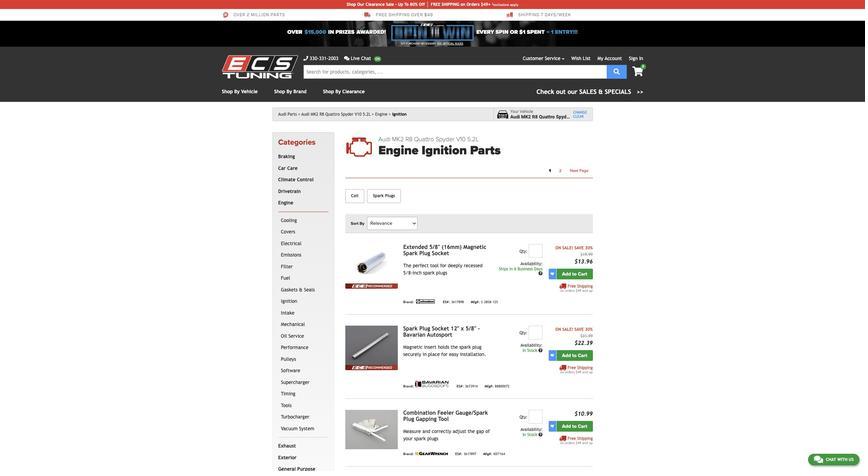 Task type: locate. For each thing, give the bounding box(es) containing it.
comments image inside chat with us link
[[815, 455, 824, 464]]

30% inside the on sale!                         save 30% $31.99 $22.39
[[586, 327, 593, 332]]

ship
[[442, 2, 451, 7]]

cart down $10.99
[[578, 424, 588, 429]]

magnetic up securely
[[404, 344, 423, 350]]

car care link
[[277, 163, 327, 174]]

save
[[575, 246, 584, 250], [575, 327, 584, 332]]

spark up securely
[[404, 325, 418, 332]]

question circle image
[[539, 272, 543, 276], [539, 433, 543, 437]]

qty: for spark plug socket 12" x 5/8" - bavarian autosport
[[520, 331, 528, 335]]

2 orders from the top
[[565, 370, 575, 374]]

clearance right our
[[366, 2, 385, 7]]

1 30% from the top
[[586, 246, 593, 250]]

5/8-
[[404, 270, 413, 276]]

2 ecs tuning recommends this product. image from the top
[[345, 365, 398, 370]]

1 vertical spatial add to wish list image
[[551, 354, 554, 357]]

plugs down correctly
[[427, 436, 439, 442]]

quattro for audi mk2 r8 quattro spyder v10 5.2l engine ignition parts
[[414, 135, 434, 143]]

2 qty: from the top
[[520, 331, 528, 335]]

30% up $19.99
[[586, 246, 593, 250]]

by left brand
[[287, 89, 292, 94]]

-
[[395, 2, 397, 7], [478, 325, 480, 332]]

plugs
[[385, 194, 395, 198]]

2 add to cart button from the top
[[557, 350, 593, 361]]

0 vertical spatial plugs
[[436, 270, 448, 276]]

0 horizontal spatial in
[[328, 29, 334, 36]]

pulleys link
[[280, 354, 327, 365]]

supercharger link
[[280, 377, 327, 389]]

3 to from the top
[[573, 424, 577, 429]]

1 orders from the top
[[565, 289, 575, 293]]

for down holds
[[442, 352, 448, 357]]

save up $31.99
[[575, 327, 584, 332]]

2 right 1 link
[[560, 168, 562, 173]]

spark down the tool
[[423, 270, 435, 276]]

spark inside spark plug socket 12" x 5/8" - bavarian autosport
[[404, 325, 418, 332]]

3 qty: from the top
[[520, 415, 528, 420]]

comments image left live
[[344, 56, 350, 61]]

brand: left bav auto tools - corporate logo at the bottom of page
[[404, 385, 414, 389]]

filter
[[281, 264, 293, 269]]

performance link
[[280, 342, 327, 354]]

0 vertical spatial qty:
[[520, 249, 528, 254]]

to for $13.96
[[573, 271, 577, 277]]

plugs down the tool
[[436, 270, 448, 276]]

1 sale! from the top
[[563, 246, 574, 250]]

add to cart button down $13.96
[[557, 269, 593, 279]]

comments image for chat
[[815, 455, 824, 464]]

spark
[[373, 194, 384, 198], [404, 250, 418, 257], [404, 325, 418, 332]]

1 availability: from the top
[[521, 262, 543, 266]]

ships
[[499, 267, 509, 272]]

0 horizontal spatial over
[[234, 13, 246, 18]]

next page
[[570, 168, 589, 173]]

2 horizontal spatial mk2
[[522, 114, 531, 120]]

1 add to cart from the top
[[562, 271, 588, 277]]

1 in stock from the top
[[523, 348, 539, 353]]

sale! inside on sale!                         save 30% $19.99 $13.96
[[563, 246, 574, 250]]

0 horizontal spatial quattro
[[326, 112, 340, 117]]

1 cart from the top
[[578, 271, 588, 277]]

0 vertical spatial add to wish list image
[[551, 272, 554, 276]]

days/week
[[545, 13, 572, 18]]

2 horizontal spatial in
[[510, 267, 513, 272]]

sale! inside the on sale!                         save 30% $31.99 $22.39
[[563, 327, 574, 332]]

0 vertical spatial engine link
[[375, 112, 391, 117]]

magnetic inside magnetic insert holds the spark plug securely in place for easy installation.
[[404, 344, 423, 350]]

5.2l inside audi mk2 r8 quattro spyder v10 5.2l engine ignition parts
[[468, 135, 479, 143]]

1 ecs tuning recommends this product. image from the top
[[345, 284, 398, 289]]

es#: left 3617898
[[443, 300, 450, 304]]

0 vertical spatial add
[[562, 271, 571, 277]]

1 add to wish list image from the top
[[551, 272, 554, 276]]

service right customer
[[545, 56, 561, 61]]

socket inside spark plug socket 12" x 5/8" - bavarian autosport
[[432, 325, 449, 332]]

1 vertical spatial add to cart button
[[557, 350, 593, 361]]

free ship ping on orders $49+ *exclusions apply
[[431, 2, 519, 7]]

2 add to cart from the top
[[562, 353, 588, 359]]

2 vertical spatial cart
[[578, 424, 588, 429]]

1 horizontal spatial in
[[423, 352, 427, 357]]

1 save from the top
[[575, 246, 584, 250]]

engine inside category navigation element
[[278, 200, 293, 206]]

1 to from the top
[[573, 271, 577, 277]]

0 vertical spatial cart
[[578, 271, 588, 277]]

2 vertical spatial up
[[589, 441, 593, 445]]

insert
[[424, 344, 437, 350]]

spark left the plugs
[[373, 194, 384, 198]]

add to wish list image for $22.39
[[551, 354, 554, 357]]

plug up measure
[[404, 416, 414, 423]]

5/8" right x
[[466, 325, 477, 332]]

qty: for extended 5/8" (16mm) magnetic spark plug socket
[[520, 249, 528, 254]]

spark inside measure and correctly adjust the gap of your spark plugs
[[415, 436, 426, 442]]

0 horizontal spatial parts
[[288, 112, 297, 117]]

spark
[[423, 270, 435, 276], [460, 344, 471, 350], [415, 436, 426, 442]]

plugs for tool
[[427, 436, 439, 442]]

1 horizontal spatial chat
[[827, 458, 837, 462]]

0 horizontal spatial clearance
[[343, 89, 365, 94]]

mfg#: for spark plug socket 12" x 5/8" - bavarian autosport
[[485, 385, 494, 389]]

free shipping on orders $49 and up
[[561, 284, 593, 293], [561, 366, 593, 374], [561, 436, 593, 445]]

1 horizontal spatial the
[[468, 429, 475, 434]]

in
[[640, 56, 644, 61], [523, 348, 526, 353], [523, 433, 526, 437]]

2 add to wish list image from the top
[[551, 354, 554, 357]]

es#3617898 - s-3858-125 -  extended 5/8" (16mm) magnetic spark plug socket - the perfect tool for deeply recessed 5/8-inch spark plugs - schwaben - audi bmw volkswagen mercedes benz mini porsche image
[[345, 244, 398, 284]]

1 up from the top
[[589, 289, 593, 293]]

30%
[[586, 246, 593, 250], [586, 327, 593, 332]]

r8 inside the your vehicle audi mk2 r8 quattro spyder v10 5.2l
[[532, 114, 538, 120]]

save up $19.99
[[575, 246, 584, 250]]

feeler
[[438, 410, 454, 416]]

socket up the tool
[[432, 250, 449, 257]]

quattro inside audi mk2 r8 quattro spyder v10 5.2l engine ignition parts
[[414, 135, 434, 143]]

audi
[[278, 112, 287, 117], [302, 112, 310, 117], [511, 114, 520, 120], [379, 135, 391, 143]]

0 horizontal spatial magnetic
[[404, 344, 423, 350]]

0 vertical spatial on
[[556, 246, 561, 250]]

clearance up the audi mk2 r8 quattro spyder v10 5.2l link
[[343, 89, 365, 94]]

socket left 12"
[[432, 325, 449, 332]]

0 vertical spatial 5/8"
[[430, 244, 440, 250]]

save inside on sale!                         save 30% $19.99 $13.96
[[575, 246, 584, 250]]

1 add from the top
[[562, 271, 571, 277]]

0 horizontal spatial r8
[[320, 112, 324, 117]]

your
[[511, 109, 519, 114]]

2 availability: from the top
[[521, 343, 543, 348]]

in left prizes on the top of the page
[[328, 29, 334, 36]]

audi inside the your vehicle audi mk2 r8 quattro spyder v10 5.2l
[[511, 114, 520, 120]]

spark for feeler
[[415, 436, 426, 442]]

by down ecs tuning image
[[234, 89, 240, 94]]

by for brand
[[287, 89, 292, 94]]

3 add to wish list image from the top
[[551, 425, 554, 428]]

vehicle right your
[[520, 109, 534, 114]]

spin
[[496, 29, 509, 36]]

brand: down your
[[404, 453, 414, 456]]

and down $22.39
[[583, 370, 588, 374]]

0 vertical spatial to
[[573, 271, 577, 277]]

2 horizontal spatial v10
[[572, 114, 581, 120]]

live chat
[[351, 56, 371, 61]]

holds
[[438, 344, 450, 350]]

1 stock from the top
[[528, 348, 538, 353]]

mechanical link
[[280, 319, 327, 331]]

2 sale! from the top
[[563, 327, 574, 332]]

spark down measure
[[415, 436, 426, 442]]

0 vertical spatial &
[[599, 88, 603, 95]]

spark for 5/8"
[[423, 270, 435, 276]]

add to cart for $22.39
[[562, 353, 588, 359]]

r8 inside audi mk2 r8 quattro spyder v10 5.2l engine ignition parts
[[406, 135, 413, 143]]

shipping down $22.39
[[578, 366, 593, 370]]

3 orders from the top
[[565, 441, 575, 445]]

add to wish list image for $13.96
[[551, 272, 554, 276]]

30% up $31.99
[[586, 327, 593, 332]]

spark up installation.
[[460, 344, 471, 350]]

0 horizontal spatial spyder
[[341, 112, 354, 117]]

measure
[[404, 429, 421, 434]]

in for $10.99
[[523, 433, 526, 437]]

ecs tuning recommends this product. image for extended 5/8" (16mm) magnetic spark plug socket
[[345, 284, 398, 289]]

climate control link
[[277, 174, 327, 186]]

1 vertical spatial over
[[288, 29, 303, 36]]

1 horizontal spatial over
[[288, 29, 303, 36]]

1 vertical spatial availability:
[[521, 343, 543, 348]]

2 brand: from the top
[[404, 385, 414, 389]]

1 vertical spatial spark
[[460, 344, 471, 350]]

in left 6
[[510, 267, 513, 272]]

spyder
[[341, 112, 354, 117], [556, 114, 571, 120], [436, 135, 455, 143]]

1 vertical spatial engine
[[379, 143, 419, 158]]

free shipping over $49 link
[[364, 12, 433, 18]]

comments image
[[344, 56, 350, 61], [815, 455, 824, 464]]

gauge/spark
[[456, 410, 488, 416]]

brand
[[294, 89, 307, 94]]

5/8" inside extended 5/8" (16mm) magnetic spark plug socket
[[430, 244, 440, 250]]

0 horizontal spatial the
[[451, 344, 458, 350]]

service for oil service
[[289, 333, 304, 339]]

0 horizontal spatial 5/8"
[[430, 244, 440, 250]]

v10 inside audi mk2 r8 quattro spyder v10 5.2l engine ignition parts
[[457, 135, 466, 143]]

service for customer service
[[545, 56, 561, 61]]

save inside the on sale!                         save 30% $31.99 $22.39
[[575, 327, 584, 332]]

1 horizontal spatial ignition
[[392, 112, 407, 117]]

2 vertical spatial qty:
[[520, 415, 528, 420]]

mk2 for audi mk2 r8 quattro spyder v10 5.2l engine ignition parts
[[392, 135, 404, 143]]

shopping cart image
[[633, 67, 644, 76]]

shop by clearance link
[[323, 89, 365, 94]]

3 brand: from the top
[[404, 453, 414, 456]]

plugs inside the perfect tool for deeply recessed 5/8-inch spark plugs
[[436, 270, 448, 276]]

comments image inside the live chat link
[[344, 56, 350, 61]]

2 horizontal spatial 5.2l
[[582, 114, 591, 120]]

drivetrain link
[[277, 186, 327, 197]]

availability: for $13.96
[[521, 262, 543, 266]]

sign in
[[629, 56, 644, 61]]

2 socket from the top
[[432, 325, 449, 332]]

1 vertical spatial in
[[523, 348, 526, 353]]

to down $22.39
[[573, 353, 577, 359]]

es#: for -
[[457, 385, 464, 389]]

1 vertical spatial ignition
[[422, 143, 467, 158]]

over left million on the left
[[234, 13, 246, 18]]

0 vertical spatial in
[[328, 29, 334, 36]]

0 horizontal spatial ignition
[[281, 299, 297, 304]]

30% for $13.96
[[586, 246, 593, 250]]

brand: left 'schwaben - corporate logo'
[[404, 300, 414, 304]]

mk2 inside audi mk2 r8 quattro spyder v10 5.2l engine ignition parts
[[392, 135, 404, 143]]

free shipping on orders $49 and up down $13.96
[[561, 284, 593, 293]]

chat right live
[[361, 56, 371, 61]]

0 vertical spatial mfg#:
[[471, 300, 480, 304]]

1 brand: from the top
[[404, 300, 414, 304]]

2 horizontal spatial r8
[[532, 114, 538, 120]]

your vehicle audi mk2 r8 quattro spyder v10 5.2l
[[511, 109, 591, 120]]

mfg#: kdt164
[[484, 453, 505, 456]]

comments image left chat with us
[[815, 455, 824, 464]]

add to wish list image
[[551, 272, 554, 276], [551, 354, 554, 357], [551, 425, 554, 428]]

cart down $13.96
[[578, 271, 588, 277]]

in stock
[[523, 348, 539, 353], [523, 433, 539, 437]]

0 horizontal spatial -
[[395, 2, 397, 7]]

2 save from the top
[[575, 327, 584, 332]]

1 socket from the top
[[432, 250, 449, 257]]

1 vertical spatial spark
[[404, 250, 418, 257]]

1 vertical spatial socket
[[432, 325, 449, 332]]

next
[[570, 168, 579, 173]]

free shipping on orders $49 and up down $10.99
[[561, 436, 593, 445]]

up down $22.39
[[589, 370, 593, 374]]

service inside engine subcategories element
[[289, 333, 304, 339]]

shipping down $10.99
[[578, 436, 593, 441]]

1 horizontal spatial vehicle
[[520, 109, 534, 114]]

2 free shipping on orders $49 and up from the top
[[561, 366, 593, 374]]

account
[[605, 56, 622, 61]]

1 left '2' link on the right top of page
[[549, 168, 551, 173]]

add to cart button
[[557, 269, 593, 279], [557, 350, 593, 361], [557, 421, 593, 432]]

5/8" inside spark plug socket 12" x 5/8" - bavarian autosport
[[466, 325, 477, 332]]

1 question circle image from the top
[[539, 272, 543, 276]]

r8 for audi mk2 r8 quattro spyder v10 5.2l engine ignition parts
[[406, 135, 413, 143]]

ecs tuning recommends this product. image
[[345, 284, 398, 289], [345, 365, 398, 370]]

on
[[461, 2, 466, 7], [561, 289, 564, 293], [561, 370, 564, 374], [561, 441, 564, 445]]

mfg#: left the s-
[[471, 300, 480, 304]]

2 30% from the top
[[586, 327, 593, 332]]

2 left million on the left
[[247, 13, 250, 18]]

1 vertical spatial stock
[[528, 433, 538, 437]]

0 vertical spatial -
[[395, 2, 397, 7]]

vehicle inside the your vehicle audi mk2 r8 quattro spyder v10 5.2l
[[520, 109, 534, 114]]

2 add from the top
[[562, 353, 571, 359]]

3 add to cart from the top
[[562, 424, 588, 429]]

- right x
[[478, 325, 480, 332]]

spark up the
[[404, 250, 418, 257]]

spark inside magnetic insert holds the spark plug securely in place for easy installation.
[[460, 344, 471, 350]]

2 in stock from the top
[[523, 433, 539, 437]]

0 horizontal spatial v10
[[355, 112, 362, 117]]

spark plug socket 12" x 5/8" - bavarian autosport
[[404, 325, 480, 338]]

None number field
[[529, 244, 543, 258], [529, 326, 543, 340], [529, 410, 543, 424], [529, 244, 543, 258], [529, 326, 543, 340], [529, 410, 543, 424]]

1 vertical spatial in stock
[[523, 433, 539, 437]]

add to cart button down $10.99
[[557, 421, 593, 432]]

5/8" left the (16mm)
[[430, 244, 440, 250]]

on inside on sale!                         save 30% $19.99 $13.96
[[556, 246, 561, 250]]

parts up paginated product list navigation navigation
[[470, 143, 501, 158]]

magnetic up "recessed"
[[464, 244, 487, 250]]

the up easy
[[451, 344, 458, 350]]

es#: left 3617897
[[456, 453, 463, 456]]

in
[[328, 29, 334, 36], [510, 267, 513, 272], [423, 352, 427, 357]]

plugs inside measure and correctly adjust the gap of your spark plugs
[[427, 436, 439, 442]]

exterior
[[278, 455, 297, 461]]

2 vertical spatial ignition
[[281, 299, 297, 304]]

in inside magnetic insert holds the spark plug securely in place for easy installation.
[[423, 352, 427, 357]]

add for $22.39
[[562, 353, 571, 359]]

& left seals
[[299, 287, 303, 293]]

1 vertical spatial cart
[[578, 353, 588, 359]]

1 vertical spatial brand:
[[404, 385, 414, 389]]

0 vertical spatial brand:
[[404, 300, 414, 304]]

2 up from the top
[[589, 370, 593, 374]]

over 2 million parts link
[[222, 12, 285, 18]]

free shipping on orders $49 and up down $22.39
[[561, 366, 593, 374]]

& inside "link"
[[299, 287, 303, 293]]

1 on from the top
[[556, 246, 561, 250]]

1 horizontal spatial quattro
[[414, 135, 434, 143]]

mfg#: left b8800072
[[485, 385, 494, 389]]

mk2 inside the your vehicle audi mk2 r8 quattro spyder v10 5.2l
[[522, 114, 531, 120]]

bav auto tools - corporate logo image
[[416, 381, 450, 388]]

1 horizontal spatial r8
[[406, 135, 413, 143]]

sign in link
[[629, 56, 644, 61]]

1 link
[[545, 166, 555, 175]]

1 horizontal spatial v10
[[457, 135, 466, 143]]

1 horizontal spatial 2
[[560, 168, 562, 173]]

page
[[580, 168, 589, 173]]

every spin or $1 spent = 1 entry!!!
[[477, 29, 578, 36]]

0 vertical spatial the
[[451, 344, 458, 350]]

es#: 3673914
[[457, 385, 478, 389]]

question circle image
[[539, 349, 543, 353]]

2 cart from the top
[[578, 353, 588, 359]]

1 vertical spatial add to cart
[[562, 353, 588, 359]]

- inside spark plug socket 12" x 5/8" - bavarian autosport
[[478, 325, 480, 332]]

1 qty: from the top
[[520, 249, 528, 254]]

7
[[541, 13, 544, 18]]

$49 right over
[[425, 13, 433, 18]]

quattro for audi mk2 r8 quattro spyder v10 5.2l
[[326, 112, 340, 117]]

my
[[598, 56, 604, 61]]

spyder inside audi mk2 r8 quattro spyder v10 5.2l engine ignition parts
[[436, 135, 455, 143]]

to
[[573, 271, 577, 277], [573, 353, 577, 359], [573, 424, 577, 429]]

0 horizontal spatial service
[[289, 333, 304, 339]]

1 right =
[[551, 29, 554, 36]]

1 vertical spatial ecs tuning recommends this product. image
[[345, 365, 398, 370]]

brand: for spark plug socket 12" x 5/8" - bavarian autosport
[[404, 385, 414, 389]]

1 vertical spatial magnetic
[[404, 344, 423, 350]]

1 vertical spatial comments image
[[815, 455, 824, 464]]

1 free shipping on orders $49 and up from the top
[[561, 284, 593, 293]]

2 vertical spatial add to cart
[[562, 424, 588, 429]]

2 question circle image from the top
[[539, 433, 543, 437]]

0 link
[[627, 64, 646, 77]]

1 vertical spatial plug
[[420, 325, 431, 332]]

clear
[[574, 114, 584, 119]]

330-331-2003
[[310, 56, 339, 61]]

magnetic
[[464, 244, 487, 250], [404, 344, 423, 350]]

brand:
[[404, 300, 414, 304], [404, 385, 414, 389], [404, 453, 414, 456]]

$49 down $10.99
[[576, 441, 582, 445]]

2 vertical spatial brand:
[[404, 453, 414, 456]]

search image
[[614, 68, 620, 74]]

save for $22.39
[[575, 327, 584, 332]]

1 vertical spatial in
[[510, 267, 513, 272]]

orders down $10.99
[[565, 441, 575, 445]]

$13.96
[[575, 258, 593, 265]]

chat with us
[[827, 458, 854, 462]]

1 vertical spatial es#:
[[457, 385, 464, 389]]

shop
[[347, 2, 356, 7], [222, 89, 233, 94], [274, 89, 285, 94], [323, 89, 334, 94]]

seals
[[304, 287, 315, 293]]

0 vertical spatial add to cart
[[562, 271, 588, 277]]

spark inside the perfect tool for deeply recessed 5/8-inch spark plugs
[[423, 270, 435, 276]]

plug up the perfect
[[420, 250, 431, 257]]

0 horizontal spatial comments image
[[344, 56, 350, 61]]

0 vertical spatial orders
[[565, 289, 575, 293]]

plug up insert
[[420, 325, 431, 332]]

0 vertical spatial add to cart button
[[557, 269, 593, 279]]

cart down $22.39
[[578, 353, 588, 359]]

orders down $22.39
[[565, 370, 575, 374]]

up for $13.96
[[589, 289, 593, 293]]

on inside the on sale!                         save 30% $31.99 $22.39
[[556, 327, 561, 332]]

engine inside audi mk2 r8 quattro spyder v10 5.2l engine ignition parts
[[379, 143, 419, 158]]

on sale!                         save 30% $19.99 $13.96
[[556, 246, 593, 265]]

recessed
[[464, 263, 483, 268]]

in down insert
[[423, 352, 427, 357]]

1 horizontal spatial 5.2l
[[468, 135, 479, 143]]

2 vertical spatial in
[[523, 433, 526, 437]]

1 vertical spatial on
[[556, 327, 561, 332]]

for right the tool
[[440, 263, 447, 268]]

parts inside audi mk2 r8 quattro spyder v10 5.2l engine ignition parts
[[470, 143, 501, 158]]

service inside popup button
[[545, 56, 561, 61]]

free down shop our clearance sale - up to 80% off at the top
[[376, 13, 388, 18]]

vehicle down ecs tuning image
[[241, 89, 258, 94]]

2 on from the top
[[556, 327, 561, 332]]

0 vertical spatial over
[[234, 13, 246, 18]]

sale!
[[563, 246, 574, 250], [563, 327, 574, 332]]

& for sales
[[599, 88, 603, 95]]

cart for $22.39
[[578, 353, 588, 359]]

autosport
[[427, 332, 453, 338]]

1 horizontal spatial -
[[478, 325, 480, 332]]

the left gap
[[468, 429, 475, 434]]

0 vertical spatial engine
[[375, 112, 388, 117]]

and down $13.96
[[583, 289, 588, 293]]

$19.99
[[581, 252, 593, 257]]

exhaust
[[278, 443, 296, 449]]

2 stock from the top
[[528, 433, 538, 437]]

drivetrain
[[278, 189, 301, 194]]

magnetic inside extended 5/8" (16mm) magnetic spark plug socket
[[464, 244, 487, 250]]

chat left the "with"
[[827, 458, 837, 462]]

30% inside on sale!                         save 30% $19.99 $13.96
[[586, 246, 593, 250]]

1 vertical spatial to
[[573, 353, 577, 359]]

add to cart down $10.99
[[562, 424, 588, 429]]

0 horizontal spatial vehicle
[[241, 89, 258, 94]]

stock for on sale!                         save 30%
[[528, 348, 538, 353]]

plugs for plug
[[436, 270, 448, 276]]

service up performance
[[289, 333, 304, 339]]

perfect
[[413, 263, 429, 268]]

add to cart down $13.96
[[562, 271, 588, 277]]

add to cart for $13.96
[[562, 271, 588, 277]]

es#: left 3673914
[[457, 385, 464, 389]]

0 vertical spatial for
[[440, 263, 447, 268]]

comments image for live
[[344, 56, 350, 61]]

by for clearance
[[336, 89, 341, 94]]

1 vertical spatial clearance
[[343, 89, 365, 94]]

to down $10.99
[[573, 424, 577, 429]]

audi parts link
[[278, 112, 300, 117]]

*exclusions apply link
[[492, 2, 519, 7]]

emissions
[[281, 252, 302, 258]]

turbocharger
[[281, 414, 310, 420]]

and down gapping
[[423, 429, 431, 434]]

2 vertical spatial spark
[[415, 436, 426, 442]]

1 vertical spatial save
[[575, 327, 584, 332]]

gaskets & seals
[[281, 287, 315, 293]]

audi inside audi mk2 r8 quattro spyder v10 5.2l engine ignition parts
[[379, 135, 391, 143]]

& right sales
[[599, 88, 603, 95]]

qty: for combination feeler gauge/spark plug gapping tool
[[520, 415, 528, 420]]

free shipping on orders $49 and up for $22.39
[[561, 366, 593, 374]]

and
[[583, 289, 588, 293], [583, 370, 588, 374], [423, 429, 431, 434], [583, 441, 588, 445]]

to down $13.96
[[573, 271, 577, 277]]

shop for shop by clearance
[[323, 89, 334, 94]]

80%
[[410, 2, 418, 7]]

1 add to cart button from the top
[[557, 269, 593, 279]]

question circle image for on sale!                         save 30%
[[539, 272, 543, 276]]

by for vehicle
[[234, 89, 240, 94]]

add to cart down $22.39
[[562, 353, 588, 359]]

2 vertical spatial plug
[[404, 416, 414, 423]]

$1
[[520, 29, 526, 36]]

parts down shop by brand
[[288, 112, 297, 117]]

1 vertical spatial free shipping on orders $49 and up
[[561, 366, 593, 374]]

spark inside spark plugs link
[[373, 194, 384, 198]]

on
[[556, 246, 561, 250], [556, 327, 561, 332]]

the inside measure and correctly adjust the gap of your spark plugs
[[468, 429, 475, 434]]

1 horizontal spatial engine link
[[375, 112, 391, 117]]

orders down $13.96
[[565, 289, 575, 293]]

on sale!                         save 30% $31.99 $22.39
[[556, 327, 593, 347]]

5/8"
[[430, 244, 440, 250], [466, 325, 477, 332]]

1 vertical spatial vehicle
[[520, 109, 534, 114]]

1 vertical spatial &
[[299, 287, 303, 293]]

add to cart button down $22.39
[[557, 350, 593, 361]]

3 add to cart button from the top
[[557, 421, 593, 432]]

up down $10.99
[[589, 441, 593, 445]]

2
[[247, 13, 250, 18], [560, 168, 562, 173]]

s-
[[481, 300, 484, 304]]

spyder inside the your vehicle audi mk2 r8 quattro spyder v10 5.2l
[[556, 114, 571, 120]]

up down $13.96
[[589, 289, 593, 293]]

2 to from the top
[[573, 353, 577, 359]]

change clear
[[574, 110, 587, 119]]

shipping
[[389, 13, 410, 18]]

over left the $15,000
[[288, 29, 303, 36]]

mfg#: left "kdt164"
[[484, 453, 492, 456]]

- left up
[[395, 2, 397, 7]]

1 horizontal spatial service
[[545, 56, 561, 61]]

sale! for $22.39
[[563, 327, 574, 332]]

add to cart button for $13.96
[[557, 269, 593, 279]]

orders for $13.96
[[565, 289, 575, 293]]

audi for audi parts
[[278, 112, 287, 117]]

plug inside combination feeler gauge/spark plug gapping tool
[[404, 416, 414, 423]]

3617898
[[452, 300, 464, 304]]

climate control
[[278, 177, 314, 183]]

0 vertical spatial spark
[[373, 194, 384, 198]]

1 vertical spatial question circle image
[[539, 433, 543, 437]]

0 vertical spatial clearance
[[366, 2, 385, 7]]

audi for audi mk2 r8 quattro spyder v10 5.2l
[[302, 112, 310, 117]]

by up the audi mk2 r8 quattro spyder v10 5.2l link
[[336, 89, 341, 94]]

mk2 for audi mk2 r8 quattro spyder v10 5.2l
[[311, 112, 318, 117]]



Task type: vqa. For each thing, say whether or not it's contained in the screenshot.
first Cover
no



Task type: describe. For each thing, give the bounding box(es) containing it.
on for $13.96
[[556, 246, 561, 250]]

1 vertical spatial chat
[[827, 458, 837, 462]]

in stock for on sale!                         save 30%
[[523, 348, 539, 353]]

and down $10.99
[[583, 441, 588, 445]]

1 inside paginated product list navigation navigation
[[549, 168, 551, 173]]

3858-
[[484, 300, 493, 304]]

2 vertical spatial es#:
[[456, 453, 463, 456]]

quattro inside the your vehicle audi mk2 r8 quattro spyder v10 5.2l
[[539, 114, 555, 120]]

plug inside extended 5/8" (16mm) magnetic spark plug socket
[[420, 250, 431, 257]]

audi parts
[[278, 112, 297, 117]]

shipping down $13.96
[[578, 284, 593, 289]]

5.2l for audi mk2 r8 quattro spyder v10 5.2l
[[363, 112, 371, 117]]

sale! for $13.96
[[563, 246, 574, 250]]

coil link
[[345, 189, 365, 203]]

free shipping on orders $49 and up for $13.96
[[561, 284, 593, 293]]

v10 for audi mk2 r8 quattro spyder v10 5.2l
[[355, 112, 362, 117]]

magnetic insert holds the spark plug securely in place for easy installation.
[[404, 344, 486, 357]]

3 free shipping on orders $49 and up from the top
[[561, 436, 593, 445]]

30% for $22.39
[[586, 327, 593, 332]]

timing
[[281, 391, 296, 397]]

sales & specials link
[[537, 87, 644, 96]]

coil
[[351, 194, 359, 198]]

free down $10.99
[[568, 436, 576, 441]]

the inside magnetic insert holds the spark plug securely in place for easy installation.
[[451, 344, 458, 350]]

up for $22.39
[[589, 370, 593, 374]]

gaskets
[[281, 287, 298, 293]]

clearance for our
[[366, 2, 385, 7]]

$49 down $13.96
[[576, 289, 582, 293]]

brand: for combination feeler gauge/spark plug gapping tool
[[404, 453, 414, 456]]

see official rules link
[[438, 42, 464, 46]]

combination feeler gauge/spark plug gapping tool link
[[404, 410, 488, 423]]

sales
[[580, 88, 597, 95]]

audi mk2 r8 quattro spyder v10 5.2l engine ignition parts
[[379, 135, 501, 158]]

*exclusions
[[492, 3, 509, 6]]

software
[[281, 368, 300, 374]]

es#3617897 - kdt164 - combination feeler gauge/spark plug gapping tool - measure and correctly adjust the gap of your spark plugs - gear wrench - audi bmw volkswagen mercedes benz mini porsche image
[[345, 410, 398, 450]]

availability: for $22.39
[[521, 343, 543, 348]]

braking link
[[277, 151, 327, 163]]

orders
[[467, 2, 480, 7]]

add for $13.96
[[562, 271, 571, 277]]

to for $22.39
[[573, 353, 577, 359]]

tool
[[439, 416, 449, 423]]

inch
[[413, 270, 422, 276]]

braking
[[278, 154, 295, 159]]

ecs tuning 'spin to win' contest logo image
[[392, 23, 474, 41]]

$15,000
[[305, 29, 326, 36]]

shipping left 7
[[519, 13, 540, 18]]

v10 inside the your vehicle audi mk2 r8 quattro spyder v10 5.2l
[[572, 114, 581, 120]]

mechanical
[[281, 322, 305, 327]]

& for gaskets
[[299, 287, 303, 293]]

audi mk2 r8 quattro spyder v10 5.2l
[[302, 112, 371, 117]]

0 horizontal spatial engine link
[[277, 197, 327, 209]]

3 up from the top
[[589, 441, 593, 445]]

by right sort
[[360, 221, 365, 226]]

live
[[351, 56, 360, 61]]

phone image
[[304, 56, 308, 61]]

shop our clearance sale - up to 80% off
[[347, 2, 425, 7]]

schwaben - corporate logo image
[[416, 300, 436, 304]]

free down $22.39
[[568, 366, 576, 370]]

3 cart from the top
[[578, 424, 588, 429]]

intake link
[[280, 308, 327, 319]]

clear link
[[574, 114, 587, 119]]

330-
[[310, 56, 319, 61]]

entry!!!
[[555, 29, 578, 36]]

extended 5/8" (16mm) magnetic spark plug socket link
[[404, 244, 487, 257]]

$22.39
[[575, 340, 593, 347]]

shop for shop by vehicle
[[222, 89, 233, 94]]

12"
[[451, 325, 460, 332]]

ignition inside engine subcategories element
[[281, 299, 297, 304]]

$49 down $22.39
[[576, 370, 582, 374]]

kdt164
[[494, 453, 505, 456]]

change link
[[574, 110, 587, 114]]

ecs tuning recommends this product. image for spark plug socket 12" x 5/8" - bavarian autosport
[[345, 365, 398, 370]]

x
[[461, 325, 464, 332]]

over for over 2 million parts
[[234, 13, 246, 18]]

with
[[838, 458, 848, 462]]

shipping 7 days/week link
[[507, 12, 572, 18]]

0 vertical spatial chat
[[361, 56, 371, 61]]

0 vertical spatial 1
[[551, 29, 554, 36]]

0 horizontal spatial 2
[[247, 13, 250, 18]]

category navigation element
[[272, 132, 334, 471]]

Search text field
[[304, 65, 607, 79]]

necessary.
[[421, 42, 437, 45]]

0 vertical spatial in
[[640, 56, 644, 61]]

$49+
[[481, 2, 491, 7]]

question circle image for $10.99
[[539, 433, 543, 437]]

measure and correctly adjust the gap of your spark plugs
[[404, 429, 490, 442]]

and inside measure and correctly adjust the gap of your spark plugs
[[423, 429, 431, 434]]

next page link
[[566, 166, 593, 175]]

2 inside paginated product list navigation navigation
[[560, 168, 562, 173]]

r8 for audi mk2 r8 quattro spyder v10 5.2l
[[320, 112, 324, 117]]

cart for $13.96
[[578, 271, 588, 277]]

ignition link
[[280, 296, 327, 308]]

system
[[299, 426, 315, 432]]

socket inside extended 5/8" (16mm) magnetic spark plug socket
[[432, 250, 449, 257]]

wish list
[[572, 56, 591, 61]]

add to cart button for $22.39
[[557, 350, 593, 361]]

0 vertical spatial vehicle
[[241, 89, 258, 94]]

stock for $10.99
[[528, 433, 538, 437]]

over for over $15,000 in prizes
[[288, 29, 303, 36]]

bavarian
[[404, 332, 426, 338]]

gear wrench - corporate logo image
[[416, 452, 449, 456]]

spyder for audi mk2 r8 quattro spyder v10 5.2l
[[341, 112, 354, 117]]

covers
[[281, 229, 295, 235]]

vacuum system link
[[280, 423, 327, 435]]

shop for shop by brand
[[274, 89, 285, 94]]

engine subcategories element
[[278, 212, 329, 438]]

in for on sale!                         save 30%
[[523, 348, 526, 353]]

oil
[[281, 333, 287, 339]]

correctly
[[432, 429, 452, 434]]

save for $13.96
[[575, 246, 584, 250]]

see
[[438, 42, 442, 45]]

spark for spark plugs
[[373, 194, 384, 198]]

es#3673914 - b8800072 - spark plug socket 12" x 5/8" - bavarian autosport - magnetic insert holds the spark plug securely in place for easy installation. - bav auto tools - audi bmw volkswagen mercedes benz mini porsche image
[[345, 326, 398, 365]]

supercharger
[[281, 380, 310, 385]]

to
[[405, 2, 409, 7]]

v10 for audi mk2 r8 quattro spyder v10 5.2l engine ignition parts
[[457, 135, 466, 143]]

for inside the perfect tool for deeply recessed 5/8-inch spark plugs
[[440, 263, 447, 268]]

0 vertical spatial parts
[[288, 112, 297, 117]]

sort by
[[351, 221, 365, 226]]

extended 5/8" (16mm) magnetic spark plug socket
[[404, 244, 487, 257]]

live chat link
[[344, 55, 381, 62]]

5.2l for audi mk2 r8 quattro spyder v10 5.2l engine ignition parts
[[468, 135, 479, 143]]

ecs tuning image
[[222, 55, 298, 78]]

for inside magnetic insert holds the spark plug securely in place for easy installation.
[[442, 352, 448, 357]]

spark inside extended 5/8" (16mm) magnetic spark plug socket
[[404, 250, 418, 257]]

combination
[[404, 410, 436, 416]]

software link
[[280, 365, 327, 377]]

ships in 6 business days
[[499, 267, 543, 272]]

5.2l inside the your vehicle audi mk2 r8 quattro spyder v10 5.2l
[[582, 114, 591, 120]]

your
[[404, 436, 413, 442]]

tool
[[431, 263, 439, 268]]

tools
[[281, 403, 292, 408]]

shop for shop our clearance sale - up to 80% off
[[347, 2, 356, 7]]

million
[[251, 13, 269, 18]]

orders for $22.39
[[565, 370, 575, 374]]

paginated product list navigation navigation
[[379, 166, 593, 175]]

3 add from the top
[[562, 424, 571, 429]]

b8800072
[[495, 385, 510, 389]]

audi for audi mk2 r8 quattro spyder v10 5.2l engine ignition parts
[[379, 135, 391, 143]]

clearance for by
[[343, 89, 365, 94]]

mfg#: for combination feeler gauge/spark plug gapping tool
[[484, 453, 492, 456]]

spark for spark plug socket 12" x 5/8" - bavarian autosport
[[404, 325, 418, 332]]

es#: 3617898
[[443, 300, 464, 304]]

brand: for extended 5/8" (16mm) magnetic spark plug socket
[[404, 300, 414, 304]]

plug inside spark plug socket 12" x 5/8" - bavarian autosport
[[420, 325, 431, 332]]

in stock for $10.99
[[523, 433, 539, 437]]

free down $13.96
[[568, 284, 576, 289]]

6
[[515, 267, 517, 272]]

performance
[[281, 345, 309, 351]]

2003
[[329, 56, 339, 61]]

extended
[[404, 244, 428, 250]]

adjust
[[453, 429, 467, 434]]

combination feeler gauge/spark plug gapping tool
[[404, 410, 488, 423]]

es#: for socket
[[443, 300, 450, 304]]

tools link
[[280, 400, 327, 412]]

mfg#: for extended 5/8" (16mm) magnetic spark plug socket
[[471, 300, 480, 304]]

spyder for audi mk2 r8 quattro spyder v10 5.2l engine ignition parts
[[436, 135, 455, 143]]

shop our clearance sale - up to 80% off link
[[347, 1, 428, 8]]

vacuum
[[281, 426, 298, 432]]

categories
[[278, 138, 316, 147]]

3 availability: from the top
[[521, 427, 543, 432]]

up
[[398, 2, 403, 7]]

ignition inside audi mk2 r8 quattro spyder v10 5.2l engine ignition parts
[[422, 143, 467, 158]]

oil service
[[281, 333, 304, 339]]

on for $22.39
[[556, 327, 561, 332]]

car care
[[278, 165, 298, 171]]



